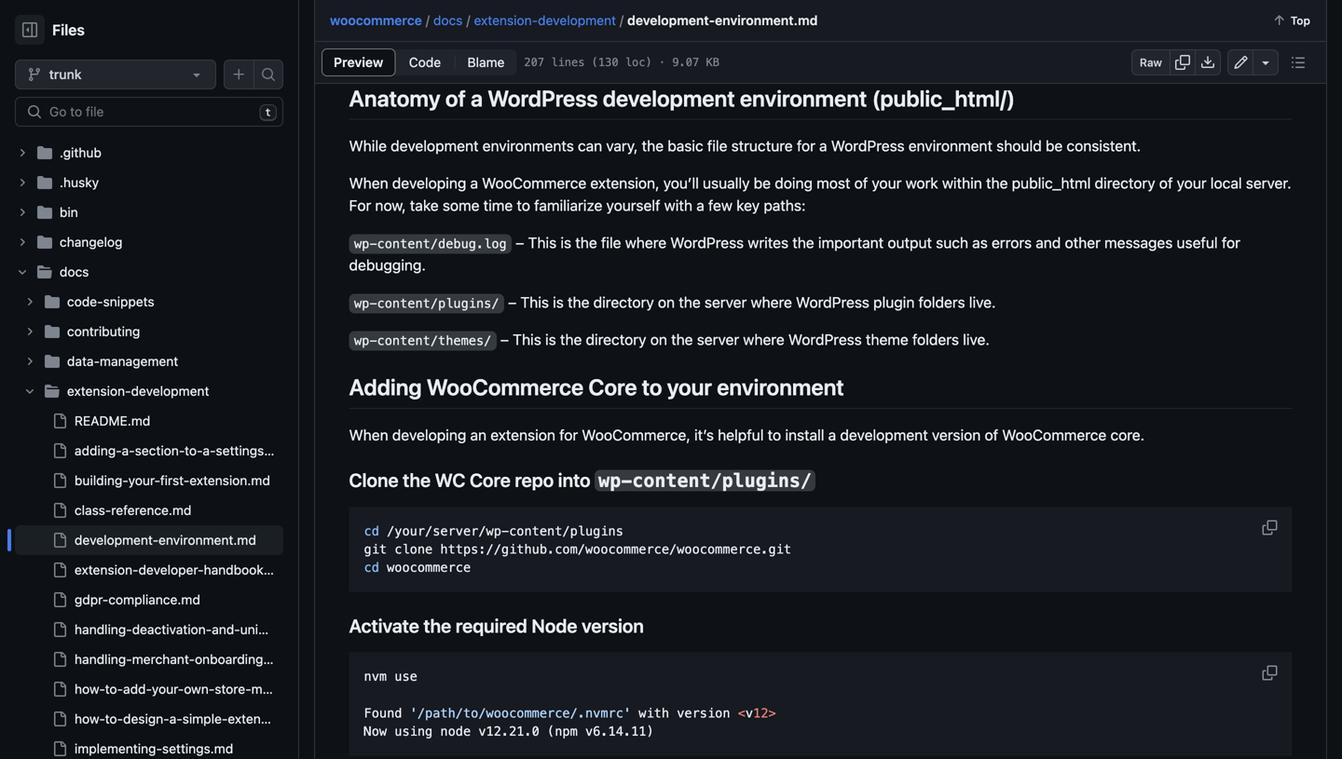 Task type: describe. For each thing, give the bounding box(es) containing it.
lines
[[551, 56, 585, 69]]

0 vertical spatial your-
[[128, 473, 160, 488]]

woocommerce left the core. at the right of page
[[1002, 426, 1107, 444]]

theme
[[866, 331, 909, 349]]

well
[[625, 42, 651, 60]]

12>
[[753, 706, 776, 721]]

core.
[[1111, 426, 1145, 444]]

management
[[100, 354, 178, 369]]

raw
[[1140, 56, 1162, 69]]

files tree
[[15, 138, 386, 760]]

how- for how-to-add-your-own-store-management-links.md
[[75, 682, 105, 697]]

file directory fill image for data-management
[[45, 354, 60, 369]]

activate
[[349, 615, 419, 637]]

now,
[[375, 197, 406, 214]]

wordpress inside the – this is the file where wordpress writes the important output such as errors and other messages useful for debugging.
[[671, 234, 744, 252]]

implementing-
[[75, 742, 162, 757]]

basic
[[668, 137, 703, 155]]

woocommerce up extension
[[427, 374, 584, 400]]

file image for building-your-first-extension.md
[[52, 474, 67, 488]]

draggable pane splitter slider
[[296, 0, 301, 760]]

you'll
[[663, 174, 699, 192]]

core inside "clone the wc core repo into wp-content/plugins/"
[[470, 469, 511, 491]]

fork this repository and edit the file tooltip
[[1228, 49, 1254, 76]]

2 horizontal spatial a-
[[203, 443, 216, 459]]

management-
[[251, 682, 336, 697]]

– this is the file where wordpress writes the important output such as errors and other messages useful for debugging.
[[349, 234, 1241, 274]]

a up most
[[819, 137, 827, 155]]

can
[[578, 137, 602, 155]]

file image for how-to-design-a-simple-extension.md
[[52, 712, 67, 727]]

running
[[816, 42, 867, 60]]

207 lines (130 loc) · 9.07 kb
[[524, 56, 720, 69]]

using
[[395, 725, 433, 739]]

file view element
[[322, 48, 518, 76]]

such
[[936, 234, 969, 252]]

top button
[[1264, 7, 1319, 34]]

a left few
[[697, 197, 704, 214]]

wp-content/themes/ – this is the directory on the server where wordpress theme folders live.
[[354, 331, 990, 349]]

usually
[[703, 174, 750, 192]]

tab.md
[[270, 443, 312, 459]]

file image for extension-developer-handbook.md
[[52, 563, 67, 578]]

development-environment.md tree item
[[15, 526, 283, 556]]

1 horizontal spatial be
[[1046, 137, 1063, 155]]

vary,
[[606, 137, 638, 155]]

important
[[818, 234, 884, 252]]

directory inside when developing a woocommerce extension, you'll usually be doing most of your work within the public_html directory of your local server. for now, take some time to familiarize yourself with a few key paths:
[[1095, 174, 1156, 192]]

merchant-
[[132, 652, 195, 667]]

v6.14.11)
[[585, 725, 654, 739]]

for down tool
[[475, 42, 493, 60]]

2 / from the left
[[467, 13, 470, 28]]

woocommerce down choose
[[497, 42, 602, 60]]

this for – this is the directory on the server where wordpress plugin folders live.
[[520, 294, 549, 311]]

environment,
[[801, 19, 889, 37]]

2 horizontal spatial version
[[932, 426, 981, 444]]

preview
[[334, 55, 383, 70]]

wp-content/plugins/ – this is the directory on the server where wordpress plugin folders live.
[[354, 294, 996, 311]]

required
[[456, 615, 527, 637]]

as inside the – this is the file where wordpress writes the important output such as errors and other messages useful for debugging.
[[972, 234, 988, 252]]

consistent.
[[1067, 137, 1141, 155]]

public_html
[[1012, 174, 1091, 192]]

a down blame button
[[471, 85, 483, 111]]

woocommerce link
[[330, 13, 422, 28]]

1 horizontal spatial as
[[655, 42, 671, 60]]

1 you from the left
[[501, 19, 525, 37]]

– inside the – this is the file where wordpress writes the important output such as errors and other messages useful for debugging.
[[516, 234, 524, 252]]

meets the server recommendations
[[349, 19, 1170, 60]]

choose
[[529, 19, 578, 37]]

search this repository image
[[261, 67, 276, 82]]

this inside the – this is the file where wordpress writes the important output such as errors and other messages useful for debugging.
[[528, 234, 557, 252]]

wordpress left plugin
[[796, 294, 870, 311]]

loc)
[[625, 56, 652, 69]]

onboarding.md
[[195, 652, 286, 667]]

wordpress up (public_html/)
[[871, 42, 945, 60]]

into
[[558, 469, 591, 491]]

code button
[[396, 48, 454, 76]]

file directory fill image for contributing
[[45, 324, 60, 339]]

with inside nvm use found ' /path/to/woocommerce/.nvmrc ' with version < v 12> now using node v12.21.0 (npm v6.14.11)
[[639, 706, 669, 721]]

file inside the – this is the file where wordpress writes the important output such as errors and other messages useful for debugging.
[[601, 234, 621, 252]]

environment for anatomy of a wordpress development environment (public_html/)
[[740, 85, 867, 111]]

is for – this is the directory on the server where wordpress plugin folders live.
[[553, 294, 564, 311]]

class-reference.md
[[75, 503, 192, 518]]

3 / from the left
[[620, 13, 624, 28]]

this for – this is the directory on the server where wordpress theme folders live.
[[513, 331, 541, 349]]

is for – this is the directory on the server where wordpress theme folders live.
[[545, 331, 556, 349]]

group for docs
[[15, 287, 386, 760]]

extension-development tree item
[[15, 377, 386, 760]]

wp- for wp-content/themes/ – this is the directory on the server where wordpress theme folders live.
[[354, 334, 377, 348]]

1 horizontal spatial development-
[[627, 13, 715, 28]]

download raw content image
[[1201, 55, 1216, 70]]

wp- for wp-content/debug.log
[[354, 237, 377, 251]]

download raw file tooltip
[[1195, 49, 1221, 76]]

1 horizontal spatial to
[[642, 374, 662, 400]]

development right install
[[840, 426, 928, 444]]

woocommerce / docs / extension-development / development-environment.md
[[330, 13, 818, 28]]

messages
[[1105, 234, 1173, 252]]

chevron right image for data-management
[[24, 356, 35, 367]]

a up some
[[470, 174, 478, 192]]

1 cd from the top
[[364, 524, 379, 539]]

0 vertical spatial core
[[589, 374, 637, 400]]

development down ·
[[603, 85, 735, 111]]

content/themes/
[[377, 334, 492, 348]]

raw link
[[1132, 49, 1171, 76]]

2 vertical spatial to
[[768, 426, 781, 444]]

links.md
[[336, 682, 386, 697]]

paths:
[[764, 197, 806, 214]]

for left running
[[793, 42, 812, 60]]

take
[[410, 197, 439, 214]]

handling-merchant-onboarding.md
[[75, 652, 286, 667]]

server.
[[1246, 174, 1292, 192]]

environment for adding woocommerce core to your environment
[[717, 374, 844, 400]]

.github
[[60, 145, 102, 160]]

your left local
[[1177, 174, 1207, 192]]

woocommerce,
[[582, 426, 691, 444]]

edit file image
[[1234, 55, 1249, 70]]

content/plugins
[[509, 524, 624, 539]]

2 ' from the left
[[624, 706, 631, 721]]

extension-developer-handbook.md
[[75, 563, 286, 578]]

wordpress down 207 on the left top of page
[[488, 85, 598, 111]]

copy image
[[1263, 520, 1278, 535]]

extension,
[[590, 174, 660, 192]]

content/plugins/ inside "clone the wc core repo into wp-content/plugins/"
[[632, 470, 812, 492]]

trunk
[[49, 67, 82, 82]]

class-
[[75, 503, 111, 518]]

for
[[349, 197, 371, 214]]

structure
[[731, 137, 793, 155]]

where for theme
[[743, 331, 785, 349]]

file directory fill image for bin
[[37, 205, 52, 220]]

v
[[746, 706, 753, 721]]

readme.md
[[75, 413, 150, 429]]

file directory fill image for .github
[[37, 145, 52, 160]]

and-
[[212, 622, 240, 638]]

2 you from the left
[[893, 19, 917, 37]]

file image for gdpr-compliance.md
[[52, 593, 67, 608]]

git branch image
[[27, 67, 42, 82]]

gdpr-
[[75, 592, 108, 608]]

handling- for merchant-
[[75, 652, 132, 667]]

adding
[[349, 374, 422, 400]]

file image for adding-a-section-to-a-settings-tab.md
[[52, 444, 67, 459]]

code
[[409, 55, 441, 70]]

work
[[906, 174, 938, 192]]

development up lines
[[538, 13, 616, 28]]

/your/server/wp-content/plugins git clone https://github.com/woocommerce/woocommerce.git cd woocommerce
[[364, 524, 791, 575]]

folders for theme
[[913, 331, 959, 349]]

file image for development-environment.md
[[52, 533, 67, 548]]

wp-content/debug.log
[[354, 237, 507, 251]]

section-
[[135, 443, 185, 459]]

code-snippets
[[67, 294, 154, 309]]

writes
[[748, 234, 789, 252]]

1 horizontal spatial environment.md
[[715, 13, 818, 28]]

building-
[[75, 473, 128, 488]]

node
[[532, 615, 577, 637]]

file directory fill image for changelog
[[37, 235, 52, 250]]

development inside tree item
[[131, 384, 209, 399]]

server for plugin
[[705, 294, 747, 311]]

clone the wc core repo into wp-content/plugins/
[[349, 469, 812, 492]]

file image for how-to-add-your-own-store-management-links.md
[[52, 682, 67, 697]]

make
[[970, 19, 1007, 37]]

gdpr-compliance.md
[[75, 592, 200, 608]]

207
[[524, 56, 544, 69]]

0 vertical spatial woocommerce
[[330, 13, 422, 28]]

how-to-add-your-own-store-management-links.md
[[75, 682, 386, 697]]

chevron right image for code-snippets
[[24, 296, 35, 308]]

1 vertical spatial extension.md
[[228, 712, 308, 727]]

folders for plugin
[[919, 294, 965, 311]]



Task type: locate. For each thing, give the bounding box(es) containing it.
changelog
[[60, 234, 123, 250]]

1 / from the left
[[426, 13, 430, 28]]

outline image
[[1291, 55, 1306, 70]]

trunk button
[[15, 60, 216, 89]]

as right such
[[972, 234, 988, 252]]

directory for – this is the directory on the server where wordpress theme folders live.
[[586, 331, 647, 349]]

1 vertical spatial folders
[[913, 331, 959, 349]]

1 vertical spatial core
[[470, 469, 511, 491]]

developing inside when developing a woocommerce extension, you'll usually be doing most of your work within the public_html directory of your local server. for now, take some time to familiarize yourself with a few key paths:
[[392, 174, 466, 192]]

0 vertical spatial folders
[[919, 294, 965, 311]]

4 file image from the top
[[52, 563, 67, 578]]

2 vertical spatial is
[[545, 331, 556, 349]]

1 when from the top
[[349, 174, 388, 192]]

1 vertical spatial chevron right image
[[17, 207, 28, 218]]

2 horizontal spatial as
[[972, 234, 988, 252]]

chevron right image for changelog
[[17, 237, 28, 248]]

woocommerce up preview
[[330, 13, 422, 28]]

1 vertical spatial your-
[[152, 682, 184, 697]]

wp- up debugging.
[[354, 237, 377, 251]]

0 vertical spatial extension.md
[[189, 473, 270, 488]]

copy raw content image
[[1176, 55, 1190, 70]]

(130
[[592, 56, 619, 69]]

to up woocommerce,
[[642, 374, 662, 400]]

chevron down image
[[24, 386, 35, 397]]

0 vertical spatial handling-
[[75, 622, 132, 638]]

install
[[785, 426, 825, 444]]

1 vertical spatial environment.md
[[159, 533, 256, 548]]

code-
[[67, 294, 103, 309]]

wordpress up most
[[831, 137, 905, 155]]

it
[[1044, 19, 1052, 37]]

you right tool
[[501, 19, 525, 37]]

data-
[[67, 354, 100, 369]]

woocommerce
[[330, 13, 422, 28], [387, 561, 471, 575]]

to inside when developing a woocommerce extension, you'll usually be doing most of your work within the public_html directory of your local server. for now, take some time to familiarize yourself with a few key paths:
[[517, 197, 530, 214]]

wp- up adding
[[354, 334, 377, 348]]

for up (130 on the left top
[[582, 19, 601, 37]]

how-to-design-a-simple-extension.md
[[75, 712, 308, 727]]

deactivation-
[[132, 622, 212, 638]]

0 vertical spatial server
[[1127, 19, 1170, 37]]

' up using
[[410, 706, 417, 721]]

folders right plugin
[[919, 294, 965, 311]]

1 vertical spatial this
[[520, 294, 549, 311]]

a- up settings.md
[[169, 712, 182, 727]]

file directory fill image for .husky
[[37, 175, 52, 190]]

1 horizontal spatial core
[[589, 374, 637, 400]]

1 vertical spatial content/plugins/
[[632, 470, 812, 492]]

version inside nvm use found ' /path/to/woocommerce/.nvmrc ' with version < v 12> now using node v12.21.0 (npm v6.14.11)
[[677, 706, 730, 721]]

2 vertical spatial directory
[[586, 331, 647, 349]]

0 horizontal spatial '
[[410, 706, 417, 721]]

0 vertical spatial docs
[[433, 13, 463, 28]]

0 vertical spatial chevron right image
[[17, 177, 28, 188]]

how- up implementing-
[[75, 712, 105, 727]]

compliance.md
[[108, 592, 200, 608]]

chevron right image for .husky
[[17, 177, 28, 188]]

content/plugins/ up the content/themes/
[[377, 297, 499, 311]]

file directory fill image left the .github
[[37, 145, 52, 160]]

file directory open fill image
[[45, 384, 60, 399]]

directory up wp-content/themes/ – this is the directory on the server where wordpress theme folders live.
[[594, 294, 654, 311]]

2 vertical spatial extension-
[[75, 563, 138, 578]]

2 file image from the top
[[52, 444, 67, 459]]

files
[[52, 21, 85, 39]]

chevron right image
[[17, 177, 28, 188], [17, 207, 28, 218], [24, 296, 35, 308]]

the inside meets the server recommendations
[[1102, 19, 1124, 37]]

group containing code-snippets
[[15, 287, 386, 760]]

chevron right image for .github
[[17, 147, 28, 158]]

extension.md
[[189, 473, 270, 488], [228, 712, 308, 727]]

developing left an on the left bottom
[[392, 426, 466, 444]]

be up public_html
[[1046, 137, 1063, 155]]

' up v6.14.11)
[[624, 706, 631, 721]]

0 vertical spatial when
[[349, 174, 388, 192]]

0 vertical spatial extension-
[[474, 13, 538, 28]]

1 developing from the top
[[392, 174, 466, 192]]

development
[[538, 13, 616, 28], [709, 19, 797, 37], [603, 85, 735, 111], [391, 137, 479, 155], [131, 384, 209, 399], [840, 426, 928, 444]]

1 vertical spatial version
[[582, 615, 644, 637]]

file directory open fill image
[[37, 265, 52, 280]]

1 vertical spatial on
[[650, 331, 667, 349]]

extension- for extension-development
[[67, 384, 131, 399]]

recommendations
[[349, 42, 471, 60]]

0 vertical spatial should
[[921, 19, 966, 37]]

is inside the – this is the file where wordpress writes the important output such as errors and other messages useful for debugging.
[[561, 234, 571, 252]]

to- up design-
[[105, 682, 123, 697]]

6 file image from the top
[[52, 653, 67, 667]]

should
[[921, 19, 966, 37], [997, 137, 1042, 155]]

first-
[[160, 473, 189, 488]]

1 vertical spatial environment
[[909, 137, 993, 155]]

directory up adding woocommerce core to your environment
[[586, 331, 647, 349]]

0 vertical spatial version
[[932, 426, 981, 444]]

server up raw link
[[1127, 19, 1170, 37]]

where
[[625, 234, 667, 252], [751, 294, 792, 311], [743, 331, 785, 349]]

1 horizontal spatial version
[[677, 706, 730, 721]]

0 horizontal spatial be
[[754, 174, 771, 192]]

1 vertical spatial is
[[553, 294, 564, 311]]

live. down errors
[[969, 294, 996, 311]]

file right basic
[[707, 137, 728, 155]]

to
[[517, 197, 530, 214], [642, 374, 662, 400], [768, 426, 781, 444]]

file down yourself
[[601, 234, 621, 252]]

content/plugins/ down it's
[[632, 470, 812, 492]]

wp- inside wp-content/themes/ – this is the directory on the server where wordpress theme folders live.
[[354, 334, 377, 348]]

when for when developing an extension for woocommerce, it's helpful to install a development version of woocommerce core.
[[349, 426, 388, 444]]

1 horizontal spatial file
[[707, 137, 728, 155]]

1 handling- from the top
[[75, 622, 132, 638]]

content/debug.log
[[377, 237, 507, 251]]

nvm
[[364, 670, 387, 684]]

extension- for extension-developer-handbook.md
[[75, 563, 138, 578]]

some
[[443, 197, 480, 214]]

1 vertical spatial docs
[[60, 264, 89, 280]]

core up woocommerce,
[[589, 374, 637, 400]]

group for extension-development
[[15, 406, 386, 760]]

docs right file directory open fill icon
[[60, 264, 89, 280]]

and
[[1036, 234, 1061, 252]]

environment.md
[[715, 13, 818, 28], [159, 533, 256, 548]]

development- down class-reference.md
[[75, 533, 159, 548]]

as
[[606, 42, 621, 60], [655, 42, 671, 60], [972, 234, 988, 252]]

2 vertical spatial –
[[501, 331, 509, 349]]

a- down readme.md
[[122, 443, 135, 459]]

with down you'll
[[664, 197, 693, 214]]

use
[[395, 670, 417, 684]]

adding-
[[75, 443, 122, 459]]

this
[[528, 234, 557, 252], [520, 294, 549, 311], [513, 331, 541, 349]]

preview button
[[322, 48, 396, 76]]

0 vertical spatial file directory fill image
[[37, 175, 52, 190]]

regardless of the tool you choose for managing your development environment, you should make sure it
[[349, 19, 1056, 37]]

6 file image from the top
[[52, 742, 67, 757]]

yourself
[[606, 197, 660, 214]]

0 horizontal spatial should
[[921, 19, 966, 37]]

1 vertical spatial handling-
[[75, 652, 132, 667]]

docs inside tree item
[[60, 264, 89, 280]]

1 horizontal spatial you
[[893, 19, 917, 37]]

0 vertical spatial on
[[658, 294, 675, 311]]

1 vertical spatial server
[[705, 294, 747, 311]]

activate the required node version
[[349, 615, 644, 637]]

woocommerce inside "/your/server/wp-content/plugins git clone https://github.com/woocommerce/woocommerce.git cd woocommerce"
[[387, 561, 471, 575]]

simple-
[[182, 712, 228, 727]]

environment.md inside development-environment.md tree item
[[159, 533, 256, 548]]

extension-development
[[67, 384, 209, 399]]

1 vertical spatial how-
[[75, 712, 105, 727]]

where for plugin
[[751, 294, 792, 311]]

chevron right image left bin
[[17, 207, 28, 218]]

environment down requirements for running wordpress link on the top right of the page
[[740, 85, 867, 111]]

uninstallation.md
[[240, 622, 343, 638]]

wordpress
[[871, 42, 945, 60], [488, 85, 598, 111], [831, 137, 905, 155], [671, 234, 744, 252], [796, 294, 870, 311], [789, 331, 862, 349]]

2 vertical spatial to-
[[105, 712, 123, 727]]

git
[[364, 543, 387, 557]]

to- up implementing-
[[105, 712, 123, 727]]

when inside when developing a woocommerce extension, you'll usually be doing most of your work within the public_html directory of your local server. for now, take some time to familiarize yourself with a few key paths:
[[349, 174, 388, 192]]

repo
[[515, 469, 554, 491]]

0 vertical spatial where
[[625, 234, 667, 252]]

when up for
[[349, 174, 388, 192]]

0 horizontal spatial environment.md
[[159, 533, 256, 548]]

<
[[738, 706, 746, 721]]

file image for implementing-settings.md
[[52, 742, 67, 757]]

2 vertical spatial where
[[743, 331, 785, 349]]

(npm
[[547, 725, 578, 739]]

to-
[[185, 443, 203, 459], [105, 682, 123, 697], [105, 712, 123, 727]]

for up into
[[559, 426, 578, 444]]

meets
[[1056, 19, 1098, 37]]

wp- for wp-content/plugins/ – this is the directory on the server where wordpress plugin folders live.
[[354, 297, 377, 311]]

4 file image from the top
[[52, 682, 67, 697]]

1 vertical spatial to-
[[105, 682, 123, 697]]

0 vertical spatial development-
[[627, 13, 715, 28]]

1 vertical spatial development-
[[75, 533, 159, 548]]

live.
[[969, 294, 996, 311], [963, 331, 990, 349]]

chevron right image
[[17, 147, 28, 158], [17, 237, 28, 248], [24, 326, 35, 337], [24, 356, 35, 367]]

/ up 207 lines (130 loc) · 9.07 kb
[[620, 13, 624, 28]]

folders right theme
[[913, 331, 959, 349]]

5 file image from the top
[[52, 593, 67, 608]]

file directory fill image
[[37, 175, 52, 190], [45, 354, 60, 369]]

2 vertical spatial environment
[[717, 374, 844, 400]]

1 vertical spatial file
[[601, 234, 621, 252]]

0 horizontal spatial version
[[582, 615, 644, 637]]

.
[[945, 42, 949, 60]]

developing up take
[[392, 174, 466, 192]]

your left work
[[872, 174, 902, 192]]

extension-development link
[[474, 13, 616, 28]]

environment.md up 'extension-developer-handbook.md'
[[159, 533, 256, 548]]

file image for class-reference.md
[[52, 503, 67, 518]]

1 how- from the top
[[75, 682, 105, 697]]

file directory fill image up file directory open fill image
[[45, 354, 60, 369]]

2 handling- from the top
[[75, 652, 132, 667]]

of
[[428, 19, 441, 37], [445, 85, 466, 111], [854, 174, 868, 192], [1160, 174, 1173, 192], [985, 426, 998, 444]]

wp- inside "clone the wc core repo into wp-content/plugins/"
[[599, 470, 632, 492]]

1 vertical spatial live.
[[963, 331, 990, 349]]

3 file image from the top
[[52, 474, 67, 488]]

1 horizontal spatial a-
[[169, 712, 182, 727]]

0 vertical spatial content/plugins/
[[377, 297, 499, 311]]

live. for – this is the directory on the server where wordpress theme folders live.
[[963, 331, 990, 349]]

with up v6.14.11)
[[639, 706, 669, 721]]

building-your-first-extension.md
[[75, 473, 270, 488]]

woocommerce down clone
[[387, 561, 471, 575]]

0 vertical spatial file
[[707, 137, 728, 155]]

to- up first-
[[185, 443, 203, 459]]

output
[[888, 234, 932, 252]]

file directory fill image up file directory open fill icon
[[37, 235, 52, 250]]

your
[[675, 19, 705, 37], [872, 174, 902, 192], [1177, 174, 1207, 192], [667, 374, 712, 400]]

directory
[[1095, 174, 1156, 192], [594, 294, 654, 311], [586, 331, 647, 349]]

developing for a
[[392, 174, 466, 192]]

the inside "clone the wc core repo into wp-content/plugins/"
[[403, 469, 431, 491]]

2 when from the top
[[349, 426, 388, 444]]

wordpress down few
[[671, 234, 744, 252]]

– for – this is the directory on the server where wordpress plugin folders live.
[[508, 294, 517, 311]]

handling- for deactivation-
[[75, 622, 132, 638]]

with inside when developing a woocommerce extension, you'll usually be doing most of your work within the public_html directory of your local server. for now, take some time to familiarize yourself with a few key paths:
[[664, 197, 693, 214]]

extension- up blame
[[474, 13, 538, 28]]

1 file image from the top
[[52, 503, 67, 518]]

local
[[1211, 174, 1242, 192]]

managing
[[605, 19, 671, 37]]

1 vertical spatial extension-
[[67, 384, 131, 399]]

handling- up add-
[[75, 652, 132, 667]]

2 vertical spatial version
[[677, 706, 730, 721]]

you right environment,
[[893, 19, 917, 37]]

on for – this is the directory on the server where wordpress plugin folders live.
[[658, 294, 675, 311]]

docs tree item
[[15, 257, 386, 760]]

file image inside development-environment.md tree item
[[52, 533, 67, 548]]

0 horizontal spatial content/plugins/
[[377, 297, 499, 311]]

1 vertical spatial file directory fill image
[[45, 354, 60, 369]]

0 vertical spatial developing
[[392, 174, 466, 192]]

settings.md
[[162, 742, 233, 757]]

on
[[658, 294, 675, 311], [650, 331, 667, 349]]

server inside meets the server recommendations
[[1127, 19, 1170, 37]]

file image
[[52, 414, 67, 429], [52, 444, 67, 459], [52, 474, 67, 488], [52, 563, 67, 578], [52, 593, 67, 608], [52, 653, 67, 667]]

for right useful
[[1222, 234, 1241, 252]]

search image
[[27, 104, 42, 119]]

add file tooltip
[[224, 60, 254, 89]]

file image
[[52, 503, 67, 518], [52, 533, 67, 548], [52, 623, 67, 638], [52, 682, 67, 697], [52, 712, 67, 727], [52, 742, 67, 757]]

0 horizontal spatial a-
[[122, 443, 135, 459]]

0 horizontal spatial development-
[[75, 533, 159, 548]]

extension.md down management-
[[228, 712, 308, 727]]

clone
[[395, 543, 433, 557]]

1 horizontal spatial /
[[467, 13, 470, 28]]

development- up ·
[[627, 13, 715, 28]]

familiarize
[[534, 197, 603, 214]]

.husky
[[60, 175, 99, 190]]

side panel image
[[22, 22, 37, 37]]

on up wp-content/themes/ – this is the directory on the server where wordpress theme folders live.
[[658, 294, 675, 311]]

1 vertical spatial to
[[642, 374, 662, 400]]

directory for – this is the directory on the server where wordpress plugin folders live.
[[594, 294, 654, 311]]

2 group from the top
[[15, 406, 386, 760]]

for inside the – this is the file where wordpress writes the important output such as errors and other messages useful for debugging.
[[1222, 234, 1241, 252]]

to- for add-
[[105, 682, 123, 697]]

server down wp-content/plugins/ – this is the directory on the server where wordpress plugin folders live.
[[697, 331, 739, 349]]

environment.md up requirements
[[715, 13, 818, 28]]

blame button
[[455, 48, 518, 76]]

other
[[1065, 234, 1101, 252]]

developing for an
[[392, 426, 466, 444]]

2 file image from the top
[[52, 533, 67, 548]]

content/plugins/ inside wp-content/plugins/ – this is the directory on the server where wordpress plugin folders live.
[[377, 297, 499, 311]]

your up it's
[[667, 374, 712, 400]]

the inside when developing a woocommerce extension, you'll usually be doing most of your work within the public_html directory of your local server. for now, take some time to familiarize yourself with a few key paths:
[[986, 174, 1008, 192]]

development up take
[[391, 137, 479, 155]]

1 vertical spatial be
[[754, 174, 771, 192]]

0 vertical spatial directory
[[1095, 174, 1156, 192]]

2 cd from the top
[[364, 561, 379, 575]]

1 horizontal spatial should
[[997, 137, 1042, 155]]

file image for handling-deactivation-and-uninstallation.md
[[52, 623, 67, 638]]

0 vertical spatial be
[[1046, 137, 1063, 155]]

1 vertical spatial woocommerce
[[387, 561, 471, 575]]

woocommerce inside when developing a woocommerce extension, you'll usually be doing most of your work within the public_html directory of your local server. for now, take some time to familiarize yourself with a few key paths:
[[482, 174, 587, 192]]

with
[[664, 197, 693, 214], [639, 706, 669, 721]]

1 file image from the top
[[52, 414, 67, 429]]

when up clone
[[349, 426, 388, 444]]

2 vertical spatial server
[[697, 331, 739, 349]]

add-
[[123, 682, 152, 697]]

your- down merchant-
[[152, 682, 184, 697]]

data-management
[[67, 354, 178, 369]]

1 vertical spatial –
[[508, 294, 517, 311]]

your- up reference.md
[[128, 473, 160, 488]]

how- for how-to-design-a-simple-extension.md
[[75, 712, 105, 727]]

should up .
[[921, 19, 966, 37]]

be inside when developing a woocommerce extension, you'll usually be doing most of your work within the public_html directory of your local server. for now, take some time to familiarize yourself with a few key paths:
[[754, 174, 771, 192]]

development- inside tree item
[[75, 533, 159, 548]]

cd down "git" on the bottom
[[364, 561, 379, 575]]

handling- down gdpr-
[[75, 622, 132, 638]]

key
[[737, 197, 760, 214]]

0 horizontal spatial as
[[606, 42, 621, 60]]

0 vertical spatial live.
[[969, 294, 996, 311]]

chevron right image down chevron down image
[[24, 296, 35, 308]]

9.07
[[672, 56, 699, 69]]

live. for – this is the directory on the server where wordpress plugin folders live.
[[969, 294, 996, 311]]

anatomy of a wordpress development environment (public_html/)
[[349, 85, 1015, 111]]

/ left docs link
[[426, 13, 430, 28]]

when for when developing a woocommerce extension, you'll usually be doing most of your work within the public_html directory of your local server. for now, take some time to familiarize yourself with a few key paths:
[[349, 174, 388, 192]]

on for – this is the directory on the server where wordpress theme folders live.
[[650, 331, 667, 349]]

content/plugins/
[[377, 297, 499, 311], [632, 470, 812, 492]]

1 horizontal spatial '
[[624, 706, 631, 721]]

2 how- from the top
[[75, 712, 105, 727]]

file image for handling-merchant-onboarding.md
[[52, 653, 67, 667]]

1 horizontal spatial content/plugins/
[[632, 470, 812, 492]]

directory down consistent.
[[1095, 174, 1156, 192]]

cd up "git" on the bottom
[[364, 524, 379, 539]]

chevron right image left .husky
[[17, 177, 28, 188]]

1 group from the top
[[15, 287, 386, 760]]

anatomy
[[349, 85, 441, 111]]

1 vertical spatial where
[[751, 294, 792, 311]]

1 vertical spatial should
[[997, 137, 1042, 155]]

Go to file text field
[[49, 98, 252, 126]]

copy image
[[1263, 666, 1278, 681]]

1 vertical spatial when
[[349, 426, 388, 444]]

should up public_html
[[997, 137, 1042, 155]]

1 ' from the left
[[410, 706, 417, 721]]

development up requirements
[[709, 19, 797, 37]]

where inside the – this is the file where wordpress writes the important output such as errors and other messages useful for debugging.
[[625, 234, 667, 252]]

chevron right image for contributing
[[24, 326, 35, 337]]

within
[[942, 174, 982, 192]]

environment up within
[[909, 137, 993, 155]]

server up wp-content/themes/ – this is the directory on the server where wordpress theme folders live.
[[705, 294, 747, 311]]

wp- inside wp-content/plugins/ – this is the directory on the server where wordpress plugin folders live.
[[354, 297, 377, 311]]

own-
[[184, 682, 215, 697]]

woocommerce down environments at top
[[482, 174, 587, 192]]

docs left tool
[[433, 13, 463, 28]]

1 horizontal spatial docs
[[433, 13, 463, 28]]

for up doing
[[797, 137, 816, 155]]

wordpress left theme
[[789, 331, 862, 349]]

2 vertical spatial chevron right image
[[24, 296, 35, 308]]

2 horizontal spatial to
[[768, 426, 781, 444]]

0 horizontal spatial docs
[[60, 264, 89, 280]]

to- for design-
[[105, 712, 123, 727]]

file image for readme.md
[[52, 414, 67, 429]]

t
[[265, 107, 271, 119]]

chevron right image for bin
[[17, 207, 28, 218]]

your up for woocommerce as well as the requirements for running wordpress .
[[675, 19, 705, 37]]

0 horizontal spatial you
[[501, 19, 525, 37]]

– for – this is the directory on the server where wordpress theme folders live.
[[501, 331, 509, 349]]

0 vertical spatial to-
[[185, 443, 203, 459]]

extension- up readme.md
[[67, 384, 131, 399]]

0 horizontal spatial to
[[517, 197, 530, 214]]

environment up install
[[717, 374, 844, 400]]

0 vertical spatial cd
[[364, 524, 379, 539]]

docs
[[433, 13, 463, 28], [60, 264, 89, 280]]

to right time
[[517, 197, 530, 214]]

helpful
[[718, 426, 764, 444]]

1 vertical spatial directory
[[594, 294, 654, 311]]

a right install
[[828, 426, 836, 444]]

0 vertical spatial is
[[561, 234, 571, 252]]

server for theme
[[697, 331, 739, 349]]

add file image
[[232, 67, 247, 82]]

how- left add-
[[75, 682, 105, 697]]

file directory fill image
[[37, 145, 52, 160], [37, 205, 52, 220], [37, 235, 52, 250], [45, 295, 60, 309], [45, 324, 60, 339]]

a- up building-your-first-extension.md
[[203, 443, 216, 459]]

for woocommerce as well as the requirements for running wordpress .
[[471, 42, 949, 60]]

3 file image from the top
[[52, 623, 67, 638]]

1 vertical spatial cd
[[364, 561, 379, 575]]

file
[[707, 137, 728, 155], [601, 234, 621, 252]]

developing
[[392, 174, 466, 192], [392, 426, 466, 444]]

0 vertical spatial –
[[516, 234, 524, 252]]

0 vertical spatial environment
[[740, 85, 867, 111]]

for
[[582, 19, 601, 37], [475, 42, 493, 60], [793, 42, 812, 60], [797, 137, 816, 155], [1222, 234, 1241, 252], [559, 426, 578, 444]]

2 vertical spatial this
[[513, 331, 541, 349]]

version
[[932, 426, 981, 444], [582, 615, 644, 637], [677, 706, 730, 721]]

more edit options image
[[1258, 55, 1273, 70]]

group containing readme.md
[[15, 406, 386, 760]]

/
[[426, 13, 430, 28], [467, 13, 470, 28], [620, 13, 624, 28]]

cd inside "/your/server/wp-content/plugins git clone https://github.com/woocommerce/woocommerce.git cd woocommerce"
[[364, 561, 379, 575]]

bin
[[60, 205, 78, 220]]

as right well
[[655, 42, 671, 60]]

live. right theme
[[963, 331, 990, 349]]

tool
[[471, 19, 497, 37]]

2 developing from the top
[[392, 426, 466, 444]]

5 file image from the top
[[52, 712, 67, 727]]

contributing
[[67, 324, 140, 339]]

be up key
[[754, 174, 771, 192]]

file directory fill image for code-snippets
[[45, 295, 60, 309]]

on down wp-content/plugins/ – this is the directory on the server where wordpress plugin folders live.
[[650, 331, 667, 349]]

chevron down image
[[17, 267, 28, 278]]

group
[[15, 287, 386, 760], [15, 406, 386, 760]]

sure
[[1010, 19, 1040, 37]]



Task type: vqa. For each thing, say whether or not it's contained in the screenshot.
2nd The '
yes



